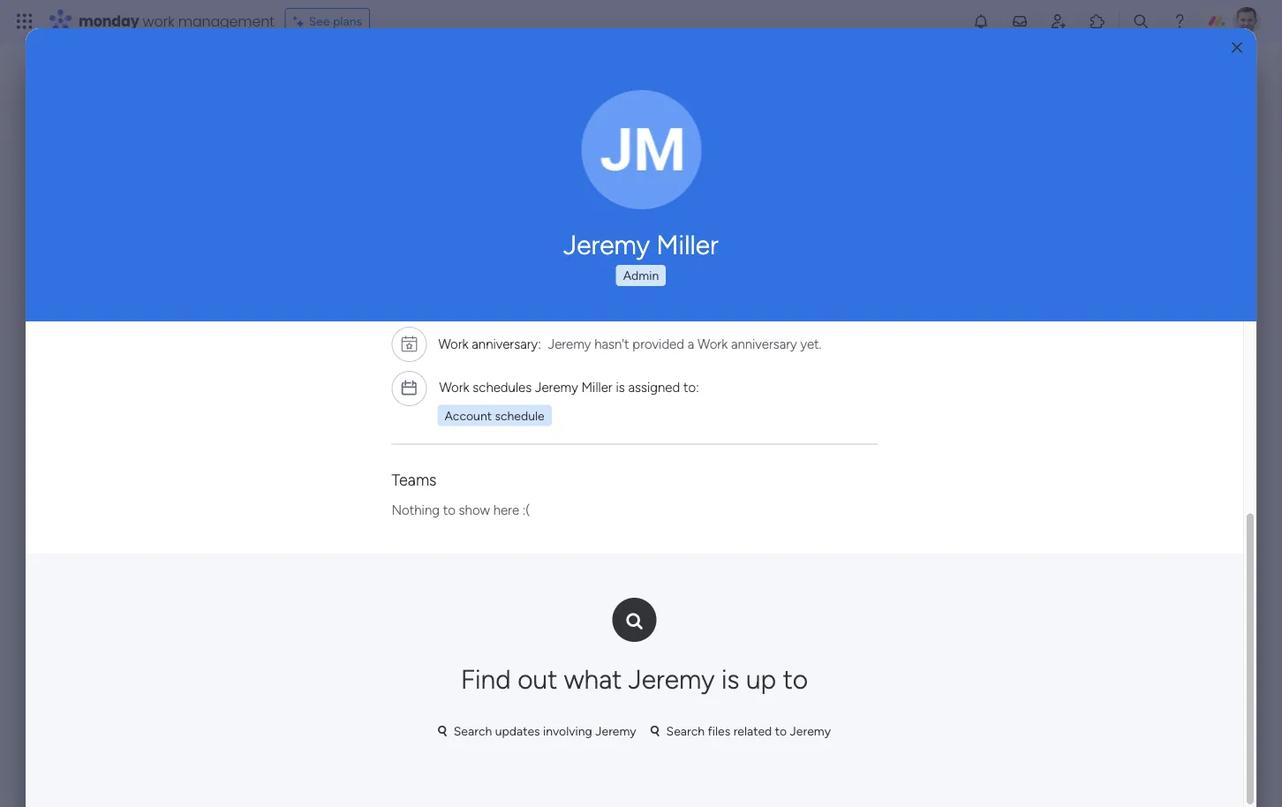 Task type: describe. For each thing, give the bounding box(es) containing it.
close image
[[1232, 41, 1243, 54]]

out
[[518, 664, 558, 696]]

:(
[[523, 502, 530, 518]]

0 horizontal spatial miller
[[582, 380, 613, 396]]

admin
[[623, 268, 659, 283]]

anniversary:
[[472, 336, 541, 352]]

see plans button
[[285, 8, 370, 34]]

show
[[459, 502, 490, 518]]

here
[[493, 502, 519, 518]]

select product image
[[16, 12, 34, 30]]

find
[[461, 664, 511, 696]]

work for work anniversary: jeremy hasn't provided a work anniversary yet.
[[439, 336, 469, 352]]

see plans
[[309, 14, 362, 29]]

to inside the search files related to jeremy button
[[775, 724, 787, 739]]

dapulse board filter image
[[651, 725, 659, 738]]

involving
[[543, 724, 593, 739]]

work schedules jeremy miller is assigned to:
[[439, 380, 699, 396]]

assigned
[[628, 380, 680, 396]]

what
[[564, 664, 622, 696]]

miller inside jeremy miller admin
[[657, 229, 719, 261]]

find out what jeremy is up to
[[461, 664, 808, 696]]

work for work schedules jeremy miller is assigned to:
[[439, 380, 470, 396]]

provided
[[633, 336, 685, 352]]

options image
[[582, 90, 702, 209]]

to:
[[684, 380, 699, 396]]

account
[[445, 408, 492, 423]]

jeremy inside button
[[596, 724, 637, 739]]

hasn't
[[595, 336, 629, 352]]

up
[[746, 664, 777, 696]]

work anniversary: jeremy hasn't provided a work anniversary yet.
[[439, 336, 822, 352]]

yet.
[[801, 336, 822, 352]]

search updates involving jeremy button
[[431, 717, 644, 746]]

0 vertical spatial to
[[443, 502, 456, 518]]

jeremy inside jeremy miller admin
[[564, 229, 650, 261]]

teams button
[[392, 470, 437, 489]]

apps image
[[1089, 12, 1107, 30]]

notifications image
[[972, 12, 990, 30]]

anniversary
[[731, 336, 797, 352]]

monday
[[79, 11, 139, 31]]

a
[[688, 336, 695, 352]]

search files related to jeremy
[[667, 724, 831, 739]]

jeremy miller admin
[[564, 229, 719, 283]]

search files related to jeremy button
[[644, 717, 838, 746]]

1 vertical spatial to
[[783, 664, 808, 696]]

teams
[[392, 470, 437, 489]]

nothing to show here :(
[[392, 502, 530, 518]]

work right a
[[698, 336, 728, 352]]



Task type: vqa. For each thing, say whether or not it's contained in the screenshot.
Search related to Search updates involving Jeremy
yes



Task type: locate. For each thing, give the bounding box(es) containing it.
account schedule button
[[438, 405, 552, 426]]

miller
[[657, 229, 719, 261], [582, 380, 613, 396]]

search right dapulse board filter image
[[667, 724, 705, 739]]

updates
[[495, 724, 540, 739]]

1 vertical spatial miller
[[582, 380, 613, 396]]

search
[[454, 724, 492, 739], [667, 724, 705, 739]]

files
[[708, 724, 731, 739]]

work
[[439, 336, 469, 352], [698, 336, 728, 352], [439, 380, 470, 396]]

0 horizontal spatial is
[[616, 380, 625, 396]]

management
[[178, 11, 274, 31]]

1 horizontal spatial search
[[667, 724, 705, 739]]

search right dapulse board filter icon
[[454, 724, 492, 739]]

jeremy up dapulse board filter image
[[629, 664, 715, 696]]

account schedule
[[445, 408, 545, 423]]

search for search updates involving jeremy
[[454, 724, 492, 739]]

0 vertical spatial is
[[616, 380, 625, 396]]

search everything image
[[1132, 12, 1150, 30]]

search image
[[626, 614, 643, 627]]

is for jeremy
[[722, 664, 740, 696]]

is for miller
[[616, 380, 625, 396]]

schedule
[[495, 408, 545, 423]]

related
[[734, 724, 772, 739]]

0 horizontal spatial search
[[454, 724, 492, 739]]

monday work management
[[79, 11, 274, 31]]

plans
[[333, 14, 362, 29]]

to right the related at the bottom
[[775, 724, 787, 739]]

2 search from the left
[[667, 724, 705, 739]]

to right up in the right bottom of the page
[[783, 664, 808, 696]]

schedules
[[473, 380, 532, 396]]

0 vertical spatial miller
[[657, 229, 719, 261]]

jeremy inside button
[[790, 724, 831, 739]]

jeremy right the related at the bottom
[[790, 724, 831, 739]]

1 search from the left
[[454, 724, 492, 739]]

is left assigned
[[616, 380, 625, 396]]

inbox image
[[1011, 12, 1029, 30]]

search updates involving jeremy
[[454, 724, 637, 739]]

miller up admin
[[657, 229, 719, 261]]

to
[[443, 502, 456, 518], [783, 664, 808, 696], [775, 724, 787, 739]]

1 vertical spatial is
[[722, 664, 740, 696]]

work left anniversary:
[[439, 336, 469, 352]]

see
[[309, 14, 330, 29]]

jeremy left "hasn't"
[[548, 336, 591, 352]]

2 vertical spatial to
[[775, 724, 787, 739]]

search inside the search files related to jeremy button
[[667, 724, 705, 739]]

jeremy
[[564, 229, 650, 261], [548, 336, 591, 352], [535, 380, 578, 396], [629, 664, 715, 696], [596, 724, 637, 739], [790, 724, 831, 739]]

search for search files related to jeremy
[[667, 724, 705, 739]]

nothing
[[392, 502, 440, 518]]

jeremy left dapulse board filter image
[[596, 724, 637, 739]]

is left up in the right bottom of the page
[[722, 664, 740, 696]]

is
[[616, 380, 625, 396], [722, 664, 740, 696]]

1 horizontal spatial miller
[[657, 229, 719, 261]]

help image
[[1171, 12, 1189, 30]]

invite members image
[[1050, 12, 1068, 30]]

work
[[143, 11, 174, 31]]

dapulse board filter image
[[438, 725, 447, 738]]

work up account
[[439, 380, 470, 396]]

miller down "hasn't"
[[582, 380, 613, 396]]

jeremy up admin
[[564, 229, 650, 261]]

search inside search updates involving jeremy button
[[454, 724, 492, 739]]

terry turtle image
[[1233, 7, 1261, 35]]

1 horizontal spatial is
[[722, 664, 740, 696]]

to left show on the left bottom of the page
[[443, 502, 456, 518]]

jeremy up schedule
[[535, 380, 578, 396]]



